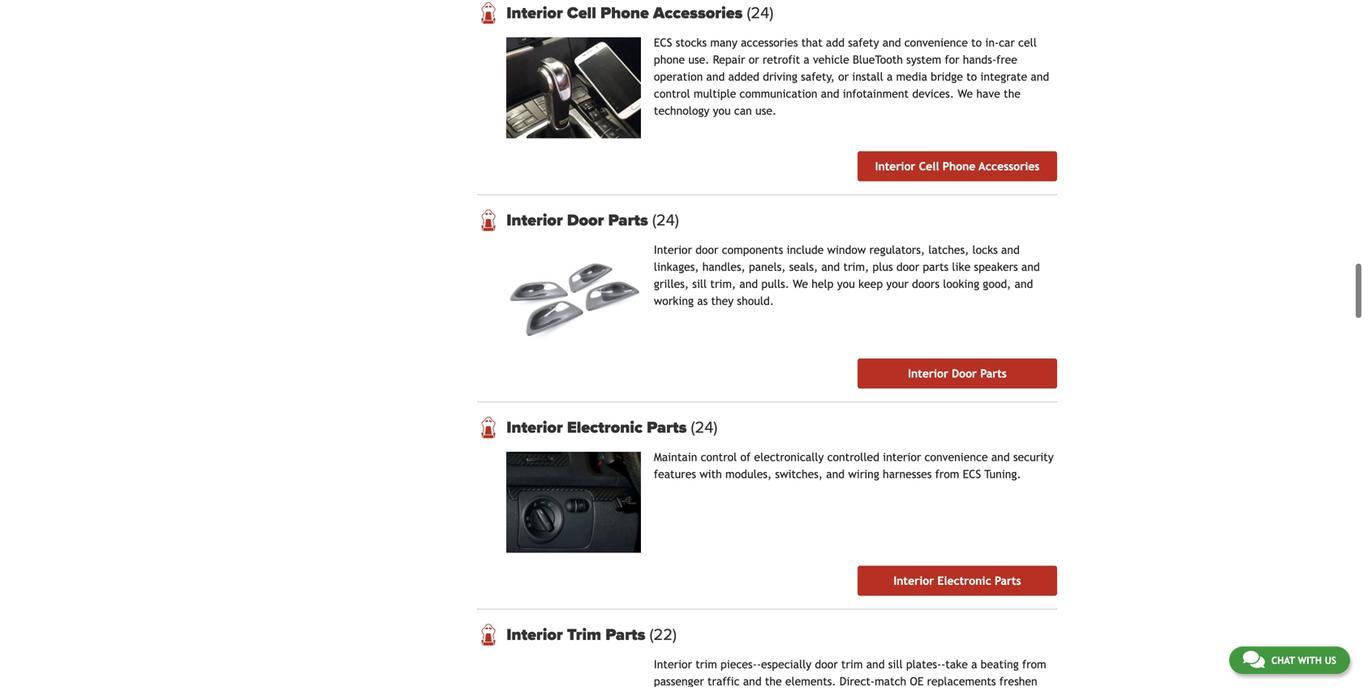 Task type: vqa. For each thing, say whether or not it's contained in the screenshot.
Customer
no



Task type: describe. For each thing, give the bounding box(es) containing it.
good,
[[983, 278, 1012, 291]]

features
[[654, 468, 697, 481]]

maintain
[[654, 451, 698, 464]]

include
[[787, 244, 824, 257]]

help
[[812, 278, 834, 291]]

keep
[[859, 278, 883, 291]]

1 horizontal spatial phone
[[943, 160, 976, 173]]

interior cell phone accessories thumbnail image image
[[507, 37, 641, 138]]

comments image
[[1244, 650, 1266, 670]]

0 vertical spatial interior door parts link
[[507, 211, 1058, 230]]

you inside "interior door components include window regulators, latches, locks and linkages, handles, panels, seals, and trim, plus door parts like speakers and grilles, sill trim, and pulls. we help you keep your doors looking good, and working as they should."
[[838, 278, 855, 291]]

add
[[826, 36, 845, 49]]

harnesses
[[883, 468, 932, 481]]

electronic for the bottom 'interior electronic parts' link
[[938, 575, 992, 588]]

interior trim parts link
[[507, 625, 1058, 645]]

your
[[887, 278, 909, 291]]

bluetooth
[[853, 53, 904, 66]]

accessories for topmost interior cell phone accessories link
[[654, 3, 743, 23]]

1 vertical spatial interior electronic parts link
[[858, 566, 1058, 596]]

interior electronic parts for the topmost 'interior electronic parts' link
[[507, 418, 691, 438]]

0 vertical spatial a
[[804, 53, 810, 66]]

with inside 'maintain control of electronically controlled interior convenience and security features with modules, switches, and wiring harnesses from ecs tuning.'
[[700, 468, 722, 481]]

parts for interior trim parts link
[[606, 625, 646, 645]]

in-
[[986, 36, 999, 49]]

and down the controlled
[[827, 468, 845, 481]]

and up speakers
[[1002, 244, 1020, 257]]

integrate
[[981, 70, 1028, 83]]

door for bottom interior door parts "link"
[[952, 367, 977, 380]]

hands-
[[963, 53, 997, 66]]

latches,
[[929, 244, 970, 257]]

doors
[[913, 278, 940, 291]]

operation
[[654, 70, 703, 83]]

media
[[897, 70, 928, 83]]

retrofit
[[763, 53, 801, 66]]

electronic for the topmost 'interior electronic parts' link
[[567, 418, 643, 438]]

interior inside "interior door components include window regulators, latches, locks and linkages, handles, panels, seals, and trim, plus door parts like speakers and grilles, sill trim, and pulls. we help you keep your doors looking good, and working as they should."
[[654, 244, 693, 257]]

chat
[[1272, 655, 1296, 667]]

interior door parts thumbnail image image
[[507, 245, 641, 346]]

0 vertical spatial use.
[[689, 53, 710, 66]]

locks
[[973, 244, 998, 257]]

we inside ecs stocks many accessories that add safety and convenience to in-car cell phone use. repair or retrofit a vehicle bluetooth system for hands-free operation and added driving safety, or install a media bridge to integrate and control multiple communication and infotainment devices. we have the technology you can use.
[[958, 87, 974, 100]]

and up multiple
[[707, 70, 725, 83]]

vehicle
[[813, 53, 850, 66]]

regulators,
[[870, 244, 926, 257]]

us
[[1326, 655, 1337, 667]]

interior electronic parts for the bottom 'interior electronic parts' link
[[894, 575, 1022, 588]]

the
[[1004, 87, 1021, 100]]

0 vertical spatial interior electronic parts link
[[507, 418, 1058, 438]]

chat with us
[[1272, 655, 1337, 667]]

panels,
[[749, 261, 786, 274]]

and right good,
[[1015, 278, 1034, 291]]

components
[[722, 244, 784, 257]]

and up should.
[[740, 278, 758, 291]]

window
[[828, 244, 866, 257]]

grilles,
[[654, 278, 689, 291]]

1 vertical spatial interior cell phone accessories
[[876, 160, 1040, 173]]

1 horizontal spatial use.
[[756, 104, 777, 117]]

system
[[907, 53, 942, 66]]

1 vertical spatial to
[[967, 70, 978, 83]]

interior door components include window regulators, latches, locks and linkages, handles, panels, seals, and trim, plus door parts like speakers and grilles, sill trim, and pulls. we help you keep your doors looking good, and working as they should.
[[654, 244, 1041, 308]]

safety
[[849, 36, 880, 49]]

from
[[936, 468, 960, 481]]

of
[[741, 451, 751, 464]]

interior
[[883, 451, 922, 464]]

we inside "interior door components include window regulators, latches, locks and linkages, handles, panels, seals, and trim, plus door parts like speakers and grilles, sill trim, and pulls. we help you keep your doors looking good, and working as they should."
[[793, 278, 809, 291]]

0 horizontal spatial trim,
[[711, 278, 736, 291]]

0 horizontal spatial phone
[[601, 3, 649, 23]]

ecs inside 'maintain control of electronically controlled interior convenience and security features with modules, switches, and wiring harnesses from ecs tuning.'
[[963, 468, 982, 481]]

0 horizontal spatial cell
[[567, 3, 597, 23]]

as
[[698, 295, 708, 308]]

controlled
[[828, 451, 880, 464]]

working
[[654, 295, 694, 308]]

car
[[999, 36, 1015, 49]]

safety,
[[801, 70, 835, 83]]

many
[[711, 36, 738, 49]]

convenience inside 'maintain control of electronically controlled interior convenience and security features with modules, switches, and wiring harnesses from ecs tuning.'
[[925, 451, 989, 464]]

0 vertical spatial interior cell phone accessories link
[[507, 3, 1058, 23]]

parts for the topmost 'interior electronic parts' link
[[647, 418, 687, 438]]

seals,
[[790, 261, 819, 274]]

1 vertical spatial with
[[1299, 655, 1323, 667]]

1 horizontal spatial trim,
[[844, 261, 870, 274]]

electronically
[[755, 451, 824, 464]]



Task type: locate. For each thing, give the bounding box(es) containing it.
communication
[[740, 87, 818, 100]]

interior cell phone accessories link up accessories
[[507, 3, 1058, 23]]

parts
[[923, 261, 949, 274]]

cell down the devices.
[[919, 160, 940, 173]]

tuning.
[[985, 468, 1022, 481]]

interior electronic parts
[[507, 418, 691, 438], [894, 575, 1022, 588]]

security
[[1014, 451, 1054, 464]]

and up tuning.
[[992, 451, 1010, 464]]

ecs right from
[[963, 468, 982, 481]]

0 vertical spatial interior cell phone accessories
[[507, 3, 747, 23]]

1 vertical spatial or
[[839, 70, 849, 83]]

1 horizontal spatial accessories
[[979, 160, 1040, 173]]

door
[[696, 244, 719, 257], [897, 261, 920, 274]]

1 vertical spatial a
[[887, 70, 893, 83]]

speakers
[[975, 261, 1019, 274]]

sill
[[693, 278, 707, 291]]

handles,
[[703, 261, 746, 274]]

they
[[712, 295, 734, 308]]

0 horizontal spatial door
[[696, 244, 719, 257]]

cell up interior cell phone accessories thumbnail image
[[567, 3, 597, 23]]

1 horizontal spatial interior door parts
[[909, 367, 1007, 380]]

0 vertical spatial door
[[567, 211, 604, 230]]

electronic
[[567, 418, 643, 438], [938, 575, 992, 588]]

have
[[977, 87, 1001, 100]]

accessories
[[741, 36, 798, 49]]

1 horizontal spatial you
[[838, 278, 855, 291]]

control inside 'maintain control of electronically controlled interior convenience and security features with modules, switches, and wiring harnesses from ecs tuning.'
[[701, 451, 737, 464]]

interior cell phone accessories link down the devices.
[[858, 151, 1058, 181]]

parts for top interior door parts "link"
[[609, 211, 649, 230]]

1 vertical spatial cell
[[919, 160, 940, 173]]

control down operation
[[654, 87, 691, 100]]

and right speakers
[[1022, 261, 1041, 274]]

to down hands-
[[967, 70, 978, 83]]

0 vertical spatial trim,
[[844, 261, 870, 274]]

a down bluetooth
[[887, 70, 893, 83]]

to left in- on the right top of the page
[[972, 36, 982, 49]]

cell
[[1019, 36, 1037, 49]]

trim, down the window at top
[[844, 261, 870, 274]]

interior cell phone accessories
[[507, 3, 747, 23], [876, 160, 1040, 173]]

and up 'help'
[[822, 261, 840, 274]]

1 vertical spatial control
[[701, 451, 737, 464]]

technology
[[654, 104, 710, 117]]

1 vertical spatial you
[[838, 278, 855, 291]]

use.
[[689, 53, 710, 66], [756, 104, 777, 117]]

0 horizontal spatial you
[[713, 104, 731, 117]]

interior electronic parts thumbnail image image
[[507, 452, 641, 553]]

to
[[972, 36, 982, 49], [967, 70, 978, 83]]

interior
[[507, 3, 563, 23], [876, 160, 916, 173], [507, 211, 563, 230], [654, 244, 693, 257], [909, 367, 949, 380], [507, 418, 563, 438], [894, 575, 935, 588], [507, 625, 563, 645]]

1 vertical spatial phone
[[943, 160, 976, 173]]

you right 'help'
[[838, 278, 855, 291]]

1 vertical spatial door
[[952, 367, 977, 380]]

0 vertical spatial you
[[713, 104, 731, 117]]

0 horizontal spatial interior door parts
[[507, 211, 653, 230]]

convenience up system
[[905, 36, 968, 49]]

0 vertical spatial electronic
[[567, 418, 643, 438]]

door inside "link"
[[952, 367, 977, 380]]

with right features
[[700, 468, 722, 481]]

interior electronic parts link
[[507, 418, 1058, 438], [858, 566, 1058, 596]]

1 vertical spatial interior electronic parts
[[894, 575, 1022, 588]]

0 horizontal spatial interior cell phone accessories
[[507, 3, 747, 23]]

0 vertical spatial interior electronic parts
[[507, 418, 691, 438]]

and down safety,
[[821, 87, 840, 100]]

1 horizontal spatial control
[[701, 451, 737, 464]]

0 horizontal spatial use.
[[689, 53, 710, 66]]

1 horizontal spatial door
[[952, 367, 977, 380]]

1 vertical spatial interior door parts link
[[858, 359, 1058, 389]]

convenience up from
[[925, 451, 989, 464]]

0 vertical spatial door
[[696, 244, 719, 257]]

convenience inside ecs stocks many accessories that add safety and convenience to in-car cell phone use. repair or retrofit a vehicle bluetooth system for hands-free operation and added driving safety, or install a media bridge to integrate and control multiple communication and infotainment devices. we have the technology you can use.
[[905, 36, 968, 49]]

0 horizontal spatial we
[[793, 278, 809, 291]]

trim, up they
[[711, 278, 736, 291]]

1 vertical spatial convenience
[[925, 451, 989, 464]]

devices.
[[913, 87, 955, 100]]

1 horizontal spatial interior electronic parts
[[894, 575, 1022, 588]]

parts
[[609, 211, 649, 230], [981, 367, 1007, 380], [647, 418, 687, 438], [995, 575, 1022, 588], [606, 625, 646, 645]]

looking
[[944, 278, 980, 291]]

modules,
[[726, 468, 772, 481]]

0 vertical spatial cell
[[567, 3, 597, 23]]

ecs up phone
[[654, 36, 673, 49]]

1 vertical spatial accessories
[[979, 160, 1040, 173]]

interior door parts
[[507, 211, 653, 230], [909, 367, 1007, 380]]

1 horizontal spatial cell
[[919, 160, 940, 173]]

1 horizontal spatial with
[[1299, 655, 1323, 667]]

you down multiple
[[713, 104, 731, 117]]

like
[[953, 261, 971, 274]]

convenience
[[905, 36, 968, 49], [925, 451, 989, 464]]

trim
[[567, 625, 602, 645]]

trim,
[[844, 261, 870, 274], [711, 278, 736, 291]]

for
[[945, 53, 960, 66]]

1 horizontal spatial electronic
[[938, 575, 992, 588]]

plus
[[873, 261, 894, 274]]

0 horizontal spatial control
[[654, 87, 691, 100]]

1 vertical spatial trim,
[[711, 278, 736, 291]]

1 horizontal spatial ecs
[[963, 468, 982, 481]]

interior cell phone accessories up phone
[[507, 3, 747, 23]]

ecs stocks many accessories that add safety and convenience to in-car cell phone use. repair or retrofit a vehicle bluetooth system for hands-free operation and added driving safety, or install a media bridge to integrate and control multiple communication and infotainment devices. we have the technology you can use.
[[654, 36, 1050, 117]]

you inside ecs stocks many accessories that add safety and convenience to in-car cell phone use. repair or retrofit a vehicle bluetooth system for hands-free operation and added driving safety, or install a media bridge to integrate and control multiple communication and infotainment devices. we have the technology you can use.
[[713, 104, 731, 117]]

with
[[700, 468, 722, 481], [1299, 655, 1323, 667]]

switches,
[[776, 468, 823, 481]]

parts for bottom interior door parts "link"
[[981, 367, 1007, 380]]

can
[[735, 104, 752, 117]]

0 vertical spatial or
[[749, 53, 760, 66]]

1 horizontal spatial door
[[897, 261, 920, 274]]

interior door parts link
[[507, 211, 1058, 230], [858, 359, 1058, 389]]

1 vertical spatial door
[[897, 261, 920, 274]]

and right integrate
[[1031, 70, 1050, 83]]

accessories
[[654, 3, 743, 23], [979, 160, 1040, 173]]

or up 'added'
[[749, 53, 760, 66]]

1 horizontal spatial or
[[839, 70, 849, 83]]

accessories for bottom interior cell phone accessories link
[[979, 160, 1040, 173]]

1 vertical spatial we
[[793, 278, 809, 291]]

1 vertical spatial use.
[[756, 104, 777, 117]]

infotainment
[[843, 87, 909, 100]]

0 vertical spatial phone
[[601, 3, 649, 23]]

multiple
[[694, 87, 737, 100]]

0 horizontal spatial a
[[804, 53, 810, 66]]

parts inside "link"
[[981, 367, 1007, 380]]

1 vertical spatial electronic
[[938, 575, 992, 588]]

0 vertical spatial accessories
[[654, 3, 743, 23]]

ecs inside ecs stocks many accessories that add safety and convenience to in-car cell phone use. repair or retrofit a vehicle bluetooth system for hands-free operation and added driving safety, or install a media bridge to integrate and control multiple communication and infotainment devices. we have the technology you can use.
[[654, 36, 673, 49]]

1 vertical spatial interior door parts
[[909, 367, 1007, 380]]

0 horizontal spatial door
[[567, 211, 604, 230]]

or
[[749, 53, 760, 66], [839, 70, 849, 83]]

0 horizontal spatial interior electronic parts
[[507, 418, 691, 438]]

1 horizontal spatial interior cell phone accessories
[[876, 160, 1040, 173]]

added
[[729, 70, 760, 83]]

we
[[958, 87, 974, 100], [793, 278, 809, 291]]

we left have
[[958, 87, 974, 100]]

stocks
[[676, 36, 707, 49]]

install
[[853, 70, 884, 83]]

a down that
[[804, 53, 810, 66]]

0 vertical spatial ecs
[[654, 36, 673, 49]]

repair
[[713, 53, 746, 66]]

that
[[802, 36, 823, 49]]

0 horizontal spatial with
[[700, 468, 722, 481]]

or down vehicle
[[839, 70, 849, 83]]

0 horizontal spatial or
[[749, 53, 760, 66]]

should.
[[737, 295, 774, 308]]

and up bluetooth
[[883, 36, 902, 49]]

door
[[567, 211, 604, 230], [952, 367, 977, 380]]

interior cell phone accessories link
[[507, 3, 1058, 23], [858, 151, 1058, 181]]

with left us
[[1299, 655, 1323, 667]]

phone
[[654, 53, 685, 66]]

control left of on the bottom right of the page
[[701, 451, 737, 464]]

1 horizontal spatial we
[[958, 87, 974, 100]]

bridge
[[931, 70, 964, 83]]

interior trim parts
[[507, 625, 650, 645]]

linkages,
[[654, 261, 699, 274]]

0 vertical spatial control
[[654, 87, 691, 100]]

door up your
[[897, 261, 920, 274]]

accessories down the
[[979, 160, 1040, 173]]

control inside ecs stocks many accessories that add safety and convenience to in-car cell phone use. repair or retrofit a vehicle bluetooth system for hands-free operation and added driving safety, or install a media bridge to integrate and control multiple communication and infotainment devices. we have the technology you can use.
[[654, 87, 691, 100]]

door for top interior door parts "link"
[[567, 211, 604, 230]]

0 vertical spatial with
[[700, 468, 722, 481]]

0 horizontal spatial accessories
[[654, 3, 743, 23]]

maintain control of electronically controlled interior convenience and security features with modules, switches, and wiring harnesses from ecs tuning.
[[654, 451, 1054, 481]]

pulls.
[[762, 278, 790, 291]]

door up handles,
[[696, 244, 719, 257]]

wiring
[[849, 468, 880, 481]]

accessories up stocks
[[654, 3, 743, 23]]

cell
[[567, 3, 597, 23], [919, 160, 940, 173]]

ecs
[[654, 36, 673, 49], [963, 468, 982, 481]]

use. down stocks
[[689, 53, 710, 66]]

chat with us link
[[1230, 647, 1351, 675]]

driving
[[763, 70, 798, 83]]

phone
[[601, 3, 649, 23], [943, 160, 976, 173]]

0 vertical spatial to
[[972, 36, 982, 49]]

use. down 'communication'
[[756, 104, 777, 117]]

0 vertical spatial we
[[958, 87, 974, 100]]

0 vertical spatial convenience
[[905, 36, 968, 49]]

1 vertical spatial ecs
[[963, 468, 982, 481]]

control
[[654, 87, 691, 100], [701, 451, 737, 464]]

parts for the bottom 'interior electronic parts' link
[[995, 575, 1022, 588]]

and
[[883, 36, 902, 49], [707, 70, 725, 83], [1031, 70, 1050, 83], [821, 87, 840, 100], [1002, 244, 1020, 257], [822, 261, 840, 274], [1022, 261, 1041, 274], [740, 278, 758, 291], [1015, 278, 1034, 291], [992, 451, 1010, 464], [827, 468, 845, 481]]

1 horizontal spatial a
[[887, 70, 893, 83]]

0 horizontal spatial electronic
[[567, 418, 643, 438]]

we down seals,
[[793, 278, 809, 291]]

0 vertical spatial interior door parts
[[507, 211, 653, 230]]

a
[[804, 53, 810, 66], [887, 70, 893, 83]]

interior cell phone accessories down the devices.
[[876, 160, 1040, 173]]

free
[[997, 53, 1018, 66]]

0 horizontal spatial ecs
[[654, 36, 673, 49]]

1 vertical spatial interior cell phone accessories link
[[858, 151, 1058, 181]]



